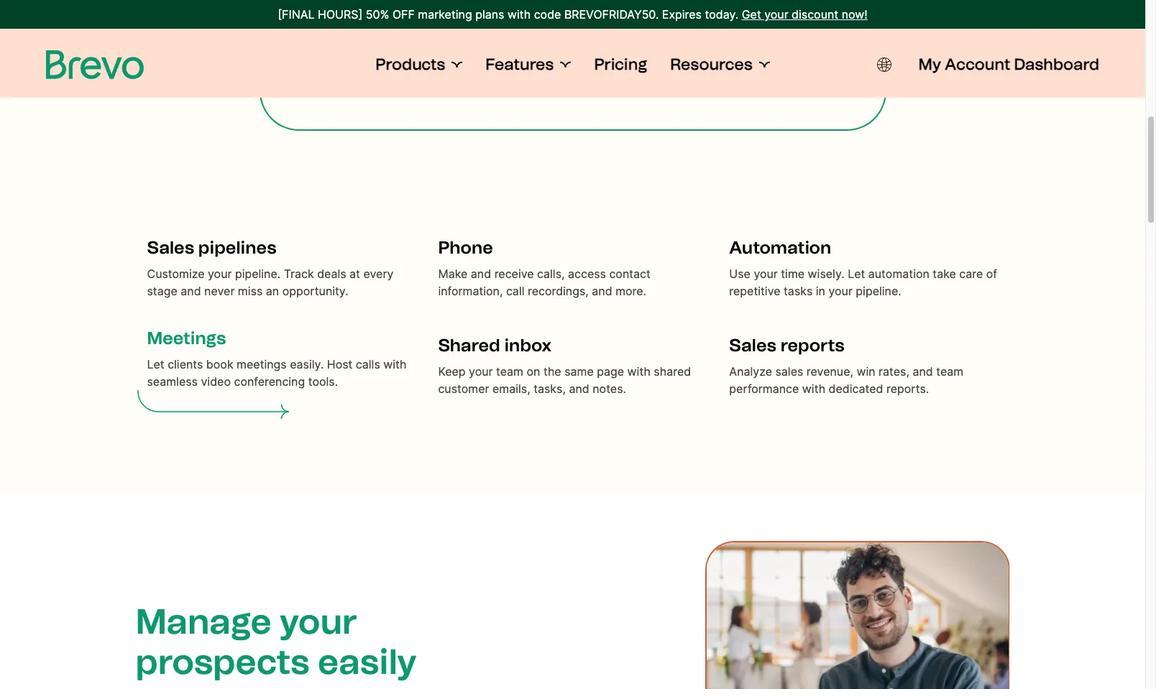 Task type: vqa. For each thing, say whether or not it's contained in the screenshot.
information
no



Task type: describe. For each thing, give the bounding box(es) containing it.
calls,
[[537, 267, 565, 281]]

your for keep your team on the same page with shared customer emails, tasks, and notes.
[[469, 365, 493, 379]]

products
[[376, 55, 445, 74]]

care
[[960, 267, 983, 281]]

host
[[327, 357, 353, 372]]

seamless
[[147, 375, 198, 389]]

button image
[[877, 58, 891, 72]]

shared inbox
[[438, 335, 552, 356]]

analyze
[[729, 365, 772, 379]]

video
[[201, 375, 231, 389]]

analyze sales revenue, win rates, and team performance with dedicated reports.
[[729, 365, 964, 396]]

keep your team on the same page with shared customer emails, tasks, and notes.
[[438, 365, 691, 396]]

page
[[597, 365, 624, 379]]

brevofriday50.
[[564, 7, 659, 22]]

pipeline. inside customize your pipeline. track deals at every stage and never miss an opportunity.
[[235, 267, 281, 281]]

team inside analyze sales revenue, win rates, and team performance with dedicated reports.
[[937, 365, 964, 379]]

receive
[[495, 267, 534, 281]]

pricing link
[[594, 55, 647, 75]]

conferencing
[[234, 375, 305, 389]]

today.
[[705, 7, 739, 22]]

now!
[[842, 7, 868, 22]]

with inside analyze sales revenue, win rates, and team performance with dedicated reports.
[[803, 382, 826, 396]]

tools.
[[308, 375, 338, 389]]

and inside customize your pipeline. track deals at every stage and never miss an opportunity.
[[181, 284, 201, 298]]

clients
[[168, 357, 203, 372]]

track
[[284, 267, 314, 281]]

customize
[[147, 267, 205, 281]]

emails,
[[493, 382, 531, 396]]

your for use your time wisely. let automation take care of repetitive tasks in your pipeline.
[[754, 267, 778, 281]]

on
[[527, 365, 540, 379]]

marketing
[[418, 7, 472, 22]]

with inside let clients book meetings easily. host calls with seamless video conferencing tools.
[[384, 357, 407, 372]]

manage your prospects easily
[[136, 601, 417, 683]]

make and receive calls, access contact information, call recordings, and more.
[[438, 267, 651, 298]]

recordings,
[[528, 284, 589, 298]]

with inside keep your team on the same page with shared customer emails, tasks, and notes.
[[628, 365, 651, 379]]

and down 'access'
[[592, 284, 612, 298]]

time
[[781, 267, 805, 281]]

shared
[[654, 365, 691, 379]]

brevo image
[[46, 50, 144, 79]]

every
[[363, 267, 394, 281]]

your for customize your pipeline. track deals at every stage and never miss an opportunity.
[[208, 267, 232, 281]]

shared
[[438, 335, 500, 356]]

manage
[[136, 601, 272, 643]]

your for manage your prospects easily
[[280, 601, 357, 643]]

access
[[568, 267, 606, 281]]

phone
[[438, 237, 493, 258]]

pricing
[[594, 55, 647, 74]]

of
[[987, 267, 998, 281]]

features link
[[486, 55, 571, 75]]

[final hours] 50% off marketing plans with code brevofriday50. expires today. get your discount now!
[[278, 7, 868, 22]]

stage
[[147, 284, 177, 298]]

notes.
[[593, 382, 626, 396]]

call
[[506, 284, 525, 298]]

hours]
[[318, 7, 363, 22]]

miss
[[238, 284, 263, 298]]

meetings
[[237, 357, 287, 372]]

team inside keep your team on the same page with shared customer emails, tasks, and notes.
[[496, 365, 524, 379]]

make
[[438, 267, 468, 281]]

easily
[[318, 642, 417, 683]]

at
[[350, 267, 360, 281]]

sales pipelines
[[147, 237, 277, 258]]

tasks
[[784, 284, 813, 298]]

inbox
[[504, 335, 552, 356]]



Task type: locate. For each thing, give the bounding box(es) containing it.
information,
[[438, 284, 503, 298]]

resources
[[670, 55, 753, 74]]

with right 'calls'
[[384, 357, 407, 372]]

sales
[[147, 237, 194, 258], [729, 335, 777, 356]]

take
[[933, 267, 956, 281]]

and inside keep your team on the same page with shared customer emails, tasks, and notes.
[[569, 382, 590, 396]]

sales up customize
[[147, 237, 194, 258]]

let
[[848, 267, 865, 281], [147, 357, 164, 372]]

pipeline.
[[235, 267, 281, 281], [856, 284, 902, 298]]

pipeline. down automation
[[856, 284, 902, 298]]

off
[[393, 7, 415, 22]]

1 team from the left
[[496, 365, 524, 379]]

use
[[729, 267, 751, 281]]

50%
[[366, 7, 389, 22]]

your
[[765, 7, 789, 22], [208, 267, 232, 281], [754, 267, 778, 281], [829, 284, 853, 298], [469, 365, 493, 379], [280, 601, 357, 643]]

2 team from the left
[[937, 365, 964, 379]]

your inside customize your pipeline. track deals at every stage and never miss an opportunity.
[[208, 267, 232, 281]]

sales for sales pipelines
[[147, 237, 194, 258]]

more.
[[616, 284, 647, 298]]

pipelines
[[198, 237, 277, 258]]

never
[[204, 284, 235, 298]]

easily.
[[290, 357, 324, 372]]

the
[[544, 365, 561, 379]]

let inside use your time wisely. let automation take care of repetitive tasks in your pipeline.
[[848, 267, 865, 281]]

team up emails,
[[496, 365, 524, 379]]

let up the seamless
[[147, 357, 164, 372]]

0 horizontal spatial pipeline.
[[235, 267, 281, 281]]

with
[[508, 7, 531, 22], [384, 357, 407, 372], [628, 365, 651, 379], [803, 382, 826, 396]]

rates,
[[879, 365, 910, 379]]

reports.
[[887, 382, 929, 396]]

discount
[[792, 7, 839, 22]]

sales
[[776, 365, 804, 379]]

sales reports
[[729, 335, 845, 356]]

my account dashboard
[[919, 55, 1100, 74]]

1 horizontal spatial let
[[848, 267, 865, 281]]

0 horizontal spatial sales
[[147, 237, 194, 258]]

let inside let clients book meetings easily. host calls with seamless video conferencing tools.
[[147, 357, 164, 372]]

[final
[[278, 7, 315, 22]]

opportunity.
[[282, 284, 349, 298]]

get
[[742, 7, 761, 22]]

1 horizontal spatial team
[[937, 365, 964, 379]]

with down the revenue,
[[803, 382, 826, 396]]

sales up analyze
[[729, 335, 777, 356]]

my account dashboard link
[[919, 55, 1100, 75]]

and up information,
[[471, 267, 491, 281]]

calls
[[356, 357, 380, 372]]

pipeline. up miss
[[235, 267, 281, 281]]

team right rates,
[[937, 365, 964, 379]]

1 horizontal spatial sales
[[729, 335, 777, 356]]

expires
[[662, 7, 702, 22]]

automation
[[869, 267, 930, 281]]

book
[[206, 357, 233, 372]]

an
[[266, 284, 279, 298]]

wisely.
[[808, 267, 845, 281]]

sales for sales reports
[[729, 335, 777, 356]]

your inside manage your prospects easily
[[280, 601, 357, 643]]

0 horizontal spatial team
[[496, 365, 524, 379]]

and up the reports.
[[913, 365, 933, 379]]

1 vertical spatial pipeline.
[[856, 284, 902, 298]]

automation
[[729, 237, 832, 258]]

and inside analyze sales revenue, win rates, and team performance with dedicated reports.
[[913, 365, 933, 379]]

customer
[[438, 382, 489, 396]]

1 vertical spatial sales
[[729, 335, 777, 356]]

let right wisely.
[[848, 267, 865, 281]]

dedicated
[[829, 382, 884, 396]]

prospects
[[136, 642, 310, 683]]

my
[[919, 55, 941, 74]]

deals
[[317, 267, 346, 281]]

account
[[945, 55, 1011, 74]]

0 vertical spatial sales
[[147, 237, 194, 258]]

1 vertical spatial let
[[147, 357, 164, 372]]

win
[[857, 365, 876, 379]]

in
[[816, 284, 826, 298]]

use your time wisely. let automation take care of repetitive tasks in your pipeline.
[[729, 267, 998, 298]]

your inside keep your team on the same page with shared customer emails, tasks, and notes.
[[469, 365, 493, 379]]

and
[[471, 267, 491, 281], [181, 284, 201, 298], [592, 284, 612, 298], [913, 365, 933, 379], [569, 382, 590, 396]]

code
[[534, 7, 561, 22]]

and down customize
[[181, 284, 201, 298]]

dashboard
[[1014, 55, 1100, 74]]

team
[[496, 365, 524, 379], [937, 365, 964, 379]]

0 horizontal spatial let
[[147, 357, 164, 372]]

features
[[486, 55, 554, 74]]

get your discount now! link
[[742, 6, 868, 23]]

reports
[[781, 335, 845, 356]]

resources link
[[670, 55, 770, 75]]

pipeline. inside use your time wisely. let automation take care of repetitive tasks in your pipeline.
[[856, 284, 902, 298]]

meetings
[[147, 328, 226, 349]]

with left code on the left of page
[[508, 7, 531, 22]]

customize your pipeline. track deals at every stage and never miss an opportunity.
[[147, 267, 394, 298]]

products link
[[376, 55, 463, 75]]

0 vertical spatial let
[[848, 267, 865, 281]]

performance
[[729, 382, 799, 396]]

plans
[[475, 7, 504, 22]]

1 horizontal spatial pipeline.
[[856, 284, 902, 298]]

let clients book meetings easily. host calls with seamless video conferencing tools.
[[147, 357, 407, 389]]

with right "page"
[[628, 365, 651, 379]]

revenue,
[[807, 365, 854, 379]]

0 vertical spatial pipeline.
[[235, 267, 281, 281]]

repetitive
[[729, 284, 781, 298]]

same
[[565, 365, 594, 379]]

tasks,
[[534, 382, 566, 396]]

and down same
[[569, 382, 590, 396]]



